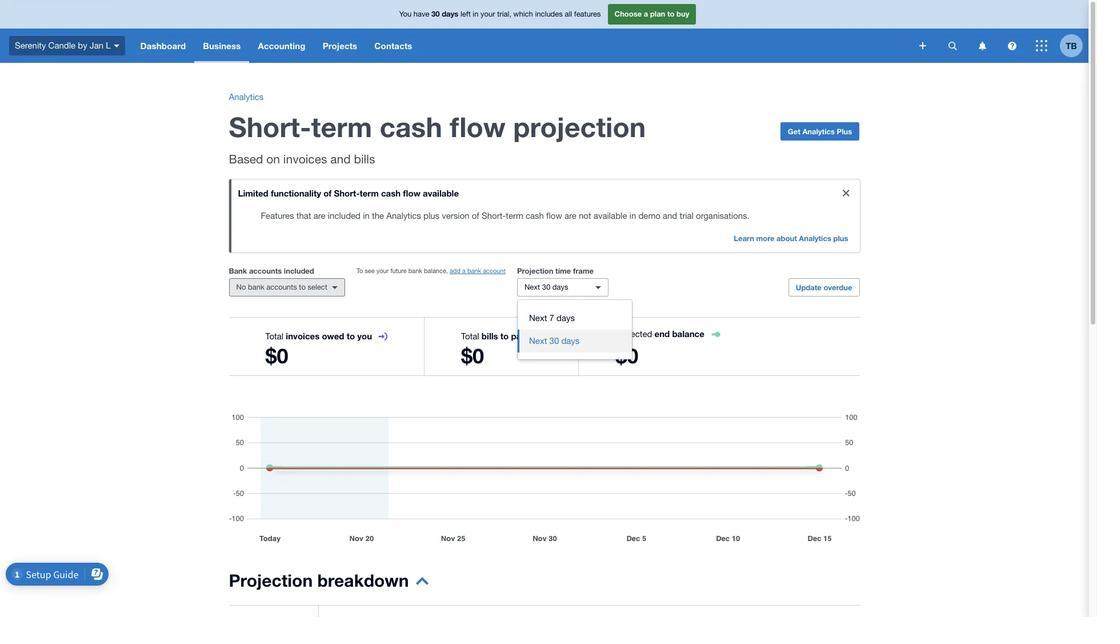 Task type: locate. For each thing, give the bounding box(es) containing it.
next inside popup button
[[525, 283, 540, 292]]

are left not
[[565, 211, 577, 221]]

short- up on
[[229, 110, 311, 143]]

next 30 days for next 30 days popup button
[[525, 283, 569, 292]]

days down "next 7 days" button
[[562, 336, 580, 346]]

1 horizontal spatial included
[[328, 211, 361, 221]]

2 horizontal spatial in
[[630, 211, 637, 221]]

to left you
[[347, 331, 355, 341]]

1 vertical spatial available
[[594, 211, 628, 221]]

0 vertical spatial projection
[[517, 266, 554, 276]]

on
[[267, 152, 280, 166]]

0 vertical spatial plus
[[424, 211, 440, 221]]

a
[[644, 9, 649, 18], [463, 268, 466, 274]]

30 down the "next 7 days"
[[550, 336, 559, 346]]

0 vertical spatial short-
[[229, 110, 311, 143]]

to inside no bank accounts to select popup button
[[299, 283, 306, 292]]

analytics down business
[[229, 92, 264, 102]]

and up limited functionality of short-term cash flow available
[[331, 152, 351, 166]]

term
[[311, 110, 372, 143], [360, 188, 379, 198], [506, 211, 524, 221]]

in
[[473, 10, 479, 18], [363, 211, 370, 221], [630, 211, 637, 221]]

30 down projection time frame
[[543, 283, 551, 292]]

1 vertical spatial invoices
[[286, 331, 320, 341]]

included inside limited functionality of short-term cash flow available status
[[328, 211, 361, 221]]

days right the 7
[[557, 313, 575, 323]]

bills left pay
[[482, 331, 498, 341]]

1 horizontal spatial $0
[[461, 344, 484, 368]]

30 right have
[[432, 9, 440, 18]]

0 vertical spatial of
[[324, 188, 332, 198]]

in left demo
[[630, 211, 637, 221]]

0 horizontal spatial projection
[[229, 571, 313, 591]]

accounts up no bank accounts to select
[[249, 266, 282, 276]]

svg image
[[1037, 40, 1048, 51], [949, 41, 957, 50], [979, 41, 987, 50], [1008, 41, 1017, 50]]

0 vertical spatial bills
[[354, 152, 375, 166]]

total bills to pay $0
[[461, 331, 526, 368]]

3 $0 from the left
[[616, 344, 639, 368]]

to inside total invoices owed to you $0
[[347, 331, 355, 341]]

a right the add
[[463, 268, 466, 274]]

1 horizontal spatial your
[[481, 10, 496, 18]]

in left the
[[363, 211, 370, 221]]

l
[[106, 40, 111, 50]]

total down no bank accounts to select
[[266, 332, 284, 341]]

next 30 days button
[[518, 330, 632, 353]]

your inside you have 30 days left in your trial, which includes all features
[[481, 10, 496, 18]]

1 horizontal spatial and
[[663, 211, 678, 221]]

svg image inside serenity candle by jan l popup button
[[114, 44, 119, 47]]

get
[[788, 127, 801, 136]]

total inside total bills to pay $0
[[461, 332, 480, 341]]

to
[[357, 268, 363, 274]]

included up no bank accounts to select popup button at left top
[[284, 266, 314, 276]]

accounts
[[249, 266, 282, 276], [267, 283, 297, 292]]

cash
[[380, 110, 443, 143], [381, 188, 401, 198], [526, 211, 544, 221]]

0 vertical spatial next 30 days
[[525, 283, 569, 292]]

$0 inside total bills to pay $0
[[461, 344, 484, 368]]

projected end balance
[[616, 329, 705, 339]]

1 vertical spatial your
[[377, 268, 389, 274]]

get analytics plus button
[[781, 122, 860, 141]]

in right 'left'
[[473, 10, 479, 18]]

next left the 7
[[529, 313, 547, 323]]

1 horizontal spatial total
[[461, 332, 480, 341]]

next 30 days button
[[517, 278, 609, 297]]

2 vertical spatial flow
[[547, 211, 563, 221]]

0 vertical spatial included
[[328, 211, 361, 221]]

are
[[314, 211, 326, 221], [565, 211, 577, 221]]

account
[[483, 268, 506, 274]]

0 vertical spatial next
[[525, 283, 540, 292]]

your right see
[[377, 268, 389, 274]]

accounts inside popup button
[[267, 283, 297, 292]]

1 horizontal spatial of
[[472, 211, 480, 221]]

0 vertical spatial your
[[481, 10, 496, 18]]

demo
[[639, 211, 661, 221]]

analytics
[[229, 92, 264, 102], [803, 127, 835, 136], [387, 211, 421, 221], [800, 234, 832, 243]]

svg image
[[920, 42, 927, 49], [114, 44, 119, 47]]

to left pay
[[501, 331, 509, 341]]

to for no bank accounts to select
[[299, 283, 306, 292]]

1 horizontal spatial bills
[[482, 331, 498, 341]]

1 vertical spatial projection
[[229, 571, 313, 591]]

to for total invoices owed to you $0
[[347, 331, 355, 341]]

to
[[668, 9, 675, 18], [299, 283, 306, 292], [347, 331, 355, 341], [501, 331, 509, 341]]

of right version
[[472, 211, 480, 221]]

projection inside button
[[229, 571, 313, 591]]

a left plan
[[644, 9, 649, 18]]

about
[[777, 234, 798, 243]]

1 vertical spatial and
[[663, 211, 678, 221]]

days inside popup button
[[553, 283, 569, 292]]

total for $0
[[461, 332, 480, 341]]

accounts down bank accounts included
[[267, 283, 297, 292]]

your
[[481, 10, 496, 18], [377, 268, 389, 274]]

bank inside popup button
[[248, 283, 265, 292]]

flow
[[450, 110, 506, 143], [403, 188, 421, 198], [547, 211, 563, 221]]

update overdue button
[[789, 278, 860, 297]]

next 30 days inside button
[[529, 336, 580, 346]]

bank right future
[[409, 268, 423, 274]]

$0
[[266, 344, 289, 368], [461, 344, 484, 368], [616, 344, 639, 368]]

to left select
[[299, 283, 306, 292]]

list box
[[518, 300, 632, 360]]

projects
[[323, 41, 358, 51]]

1 vertical spatial short-
[[334, 188, 360, 198]]

0 horizontal spatial a
[[463, 268, 466, 274]]

bills up limited functionality of short-term cash flow available
[[354, 152, 375, 166]]

short- right functionality
[[334, 188, 360, 198]]

get analytics plus
[[788, 127, 853, 136]]

days down time
[[553, 283, 569, 292]]

based
[[229, 152, 263, 166]]

select
[[308, 283, 328, 292]]

1 horizontal spatial plus
[[834, 234, 849, 243]]

choose
[[615, 9, 642, 18]]

close image
[[835, 182, 858, 205]]

invoices
[[284, 152, 327, 166], [286, 331, 320, 341]]

of right functionality
[[324, 188, 332, 198]]

1 vertical spatial next
[[529, 313, 547, 323]]

next down projection time frame
[[525, 283, 540, 292]]

1 total from the left
[[266, 332, 284, 341]]

next
[[525, 283, 540, 292], [529, 313, 547, 323], [529, 336, 547, 346]]

days
[[442, 9, 459, 18], [553, 283, 569, 292], [557, 313, 575, 323], [562, 336, 580, 346]]

plus down close icon
[[834, 234, 849, 243]]

7
[[550, 313, 555, 323]]

your left trial, at the left of page
[[481, 10, 496, 18]]

2 $0 from the left
[[461, 344, 484, 368]]

in inside you have 30 days left in your trial, which includes all features
[[473, 10, 479, 18]]

1 vertical spatial 30
[[543, 283, 551, 292]]

bills
[[354, 152, 375, 166], [482, 331, 498, 341]]

0 horizontal spatial of
[[324, 188, 332, 198]]

balance,
[[424, 268, 448, 274]]

see
[[365, 268, 375, 274]]

to left the "buy"
[[668, 9, 675, 18]]

2 horizontal spatial short-
[[482, 211, 506, 221]]

1 vertical spatial accounts
[[267, 283, 297, 292]]

to for choose a plan to buy
[[668, 9, 675, 18]]

available
[[423, 188, 459, 198], [594, 211, 628, 221]]

0 horizontal spatial are
[[314, 211, 326, 221]]

0 vertical spatial 30
[[432, 9, 440, 18]]

trial
[[680, 211, 694, 221]]

2 vertical spatial next
[[529, 336, 547, 346]]

1 horizontal spatial a
[[644, 9, 649, 18]]

next right pay
[[529, 336, 547, 346]]

0 vertical spatial and
[[331, 152, 351, 166]]

are right that
[[314, 211, 326, 221]]

0 horizontal spatial bank
[[248, 283, 265, 292]]

1 horizontal spatial projection
[[517, 266, 554, 276]]

1 vertical spatial of
[[472, 211, 480, 221]]

to inside 'banner'
[[668, 9, 675, 18]]

days for "next 7 days" button
[[557, 313, 575, 323]]

add
[[450, 268, 461, 274]]

0 vertical spatial available
[[423, 188, 459, 198]]

1 vertical spatial next 30 days
[[529, 336, 580, 346]]

0 horizontal spatial plus
[[424, 211, 440, 221]]

projection
[[517, 266, 554, 276], [229, 571, 313, 591]]

tb
[[1066, 40, 1078, 51]]

bank
[[229, 266, 247, 276]]

add a bank account link
[[450, 268, 506, 274]]

invoices right on
[[284, 152, 327, 166]]

invoices left owed
[[286, 331, 320, 341]]

available up version
[[423, 188, 459, 198]]

2 horizontal spatial flow
[[547, 211, 563, 221]]

2 horizontal spatial $0
[[616, 344, 639, 368]]

1 are from the left
[[314, 211, 326, 221]]

analytics right get
[[803, 127, 835, 136]]

2 horizontal spatial bank
[[468, 268, 482, 274]]

1 horizontal spatial are
[[565, 211, 577, 221]]

to see your future bank balance, add a bank account
[[357, 268, 506, 274]]

bank right no
[[248, 283, 265, 292]]

included down limited functionality of short-term cash flow available
[[328, 211, 361, 221]]

days left 'left'
[[442, 9, 459, 18]]

next 30 days inside popup button
[[525, 283, 569, 292]]

2 total from the left
[[461, 332, 480, 341]]

0 horizontal spatial svg image
[[114, 44, 119, 47]]

available right not
[[594, 211, 628, 221]]

and left trial
[[663, 211, 678, 221]]

total inside total invoices owed to you $0
[[266, 332, 284, 341]]

1 horizontal spatial flow
[[450, 110, 506, 143]]

group
[[518, 300, 632, 360]]

0 horizontal spatial short-
[[229, 110, 311, 143]]

short- right version
[[482, 211, 506, 221]]

bank
[[409, 268, 423, 274], [468, 268, 482, 274], [248, 283, 265, 292]]

1 vertical spatial bills
[[482, 331, 498, 341]]

of
[[324, 188, 332, 198], [472, 211, 480, 221]]

0 horizontal spatial available
[[423, 188, 459, 198]]

30
[[432, 9, 440, 18], [543, 283, 551, 292], [550, 336, 559, 346]]

1 vertical spatial included
[[284, 266, 314, 276]]

days inside 'banner'
[[442, 9, 459, 18]]

next 30 days down projection time frame
[[525, 283, 569, 292]]

plus left version
[[424, 211, 440, 221]]

total
[[266, 332, 284, 341], [461, 332, 480, 341]]

pay
[[511, 331, 526, 341]]

navigation
[[132, 29, 912, 63]]

list box containing next 7 days
[[518, 300, 632, 360]]

1 vertical spatial cash
[[381, 188, 401, 198]]

bank right the add
[[468, 268, 482, 274]]

2 vertical spatial 30
[[550, 336, 559, 346]]

overdue
[[824, 283, 853, 292]]

2 vertical spatial short-
[[482, 211, 506, 221]]

banner
[[0, 0, 1089, 63]]

owed
[[322, 331, 345, 341]]

short-
[[229, 110, 311, 143], [334, 188, 360, 198], [482, 211, 506, 221]]

short-term cash flow projection
[[229, 110, 646, 143]]

30 inside popup button
[[543, 283, 551, 292]]

0 horizontal spatial total
[[266, 332, 284, 341]]

trial,
[[498, 10, 512, 18]]

0 horizontal spatial $0
[[266, 344, 289, 368]]

30 inside button
[[550, 336, 559, 346]]

1 vertical spatial a
[[463, 268, 466, 274]]

total left pay
[[461, 332, 480, 341]]

1 $0 from the left
[[266, 344, 289, 368]]

1 vertical spatial flow
[[403, 188, 421, 198]]

1 horizontal spatial in
[[473, 10, 479, 18]]

navigation containing dashboard
[[132, 29, 912, 63]]

next 30 days down the "next 7 days"
[[529, 336, 580, 346]]

next 30 days
[[525, 283, 569, 292], [529, 336, 580, 346]]

1 horizontal spatial available
[[594, 211, 628, 221]]



Task type: vqa. For each thing, say whether or not it's contained in the screenshot.
middle status
no



Task type: describe. For each thing, give the bounding box(es) containing it.
analytics right about
[[800, 234, 832, 243]]

to inside total bills to pay $0
[[501, 331, 509, 341]]

time
[[556, 266, 571, 276]]

next for next 30 days button
[[529, 336, 547, 346]]

not
[[579, 211, 592, 221]]

next 7 days
[[529, 313, 575, 323]]

balance
[[673, 329, 705, 339]]

learn more about analytics plus
[[734, 234, 849, 243]]

serenity candle by jan l
[[15, 40, 111, 50]]

limited functionality of short-term cash flow available
[[238, 188, 459, 198]]

1 horizontal spatial svg image
[[920, 42, 927, 49]]

breakdown
[[318, 571, 409, 591]]

learn more about analytics plus link
[[727, 230, 856, 248]]

serenity candle by jan l button
[[0, 29, 132, 63]]

0 horizontal spatial included
[[284, 266, 314, 276]]

accounting
[[258, 41, 306, 51]]

2 vertical spatial cash
[[526, 211, 544, 221]]

0 vertical spatial term
[[311, 110, 372, 143]]

next 30 days for next 30 days button
[[529, 336, 580, 346]]

next 7 days button
[[518, 307, 632, 330]]

1 horizontal spatial bank
[[409, 268, 423, 274]]

analytics inside button
[[803, 127, 835, 136]]

learn
[[734, 234, 755, 243]]

1 horizontal spatial short-
[[334, 188, 360, 198]]

features
[[261, 211, 294, 221]]

invoices inside total invoices owed to you $0
[[286, 331, 320, 341]]

0 vertical spatial invoices
[[284, 152, 327, 166]]

contacts
[[375, 41, 413, 51]]

0 horizontal spatial and
[[331, 152, 351, 166]]

projection breakdown button
[[229, 571, 429, 599]]

contacts button
[[366, 29, 421, 63]]

candle
[[48, 40, 76, 50]]

limited
[[238, 188, 269, 198]]

left
[[461, 10, 471, 18]]

days for next 30 days button
[[562, 336, 580, 346]]

business button
[[195, 29, 250, 63]]

serenity
[[15, 40, 46, 50]]

0 horizontal spatial in
[[363, 211, 370, 221]]

navigation inside 'banner'
[[132, 29, 912, 63]]

30 inside 'banner'
[[432, 9, 440, 18]]

no bank accounts to select
[[236, 283, 328, 292]]

0 horizontal spatial bills
[[354, 152, 375, 166]]

jan
[[90, 40, 104, 50]]

0 horizontal spatial your
[[377, 268, 389, 274]]

the
[[372, 211, 384, 221]]

2 are from the left
[[565, 211, 577, 221]]

version
[[442, 211, 470, 221]]

0 vertical spatial accounts
[[249, 266, 282, 276]]

projection for projection time frame
[[517, 266, 554, 276]]

by
[[78, 40, 87, 50]]

total invoices owed to you $0
[[266, 331, 372, 368]]

functionality
[[271, 188, 321, 198]]

includes
[[535, 10, 563, 18]]

organisations.
[[696, 211, 750, 221]]

limited functionality of short-term cash flow available status
[[229, 180, 860, 253]]

dashboard
[[140, 41, 186, 51]]

projection
[[514, 110, 646, 143]]

projected
[[616, 329, 653, 339]]

next for "next 7 days" button
[[529, 313, 547, 323]]

group containing next 7 days
[[518, 300, 632, 360]]

$0 inside total invoices owed to you $0
[[266, 344, 289, 368]]

0 vertical spatial a
[[644, 9, 649, 18]]

plus
[[837, 127, 853, 136]]

no bank accounts to select button
[[229, 278, 345, 297]]

projection for projection breakdown
[[229, 571, 313, 591]]

projects button
[[314, 29, 366, 63]]

features that are included in the analytics plus version of short-term cash flow are not available in demo and trial organisations.
[[261, 211, 750, 221]]

you
[[358, 331, 372, 341]]

buy
[[677, 9, 690, 18]]

future
[[391, 268, 407, 274]]

that
[[297, 211, 311, 221]]

accounting button
[[250, 29, 314, 63]]

dashboard link
[[132, 29, 195, 63]]

you
[[399, 10, 412, 18]]

projection breakdown
[[229, 571, 409, 591]]

more
[[757, 234, 775, 243]]

bills inside total bills to pay $0
[[482, 331, 498, 341]]

0 vertical spatial flow
[[450, 110, 506, 143]]

analytics link
[[229, 92, 264, 102]]

and inside limited functionality of short-term cash flow available status
[[663, 211, 678, 221]]

banner containing tb
[[0, 0, 1089, 63]]

have
[[414, 10, 430, 18]]

plan
[[651, 9, 666, 18]]

30 for next 30 days button
[[550, 336, 559, 346]]

bank accounts included
[[229, 266, 314, 276]]

total for you
[[266, 332, 284, 341]]

days for next 30 days popup button
[[553, 283, 569, 292]]

features
[[575, 10, 601, 18]]

tb button
[[1061, 29, 1089, 63]]

update overdue
[[796, 283, 853, 292]]

no
[[236, 283, 246, 292]]

2 vertical spatial term
[[506, 211, 524, 221]]

which
[[514, 10, 533, 18]]

end
[[655, 329, 670, 339]]

business
[[203, 41, 241, 51]]

next for next 30 days popup button
[[525, 283, 540, 292]]

projection time frame
[[517, 266, 594, 276]]

all
[[565, 10, 572, 18]]

0 vertical spatial cash
[[380, 110, 443, 143]]

30 for next 30 days popup button
[[543, 283, 551, 292]]

update
[[796, 283, 822, 292]]

0 horizontal spatial flow
[[403, 188, 421, 198]]

choose a plan to buy
[[615, 9, 690, 18]]

1 vertical spatial plus
[[834, 234, 849, 243]]

1 vertical spatial term
[[360, 188, 379, 198]]

analytics right the
[[387, 211, 421, 221]]

based on invoices and bills
[[229, 152, 375, 166]]

you have 30 days left in your trial, which includes all features
[[399, 9, 601, 18]]

frame
[[573, 266, 594, 276]]



